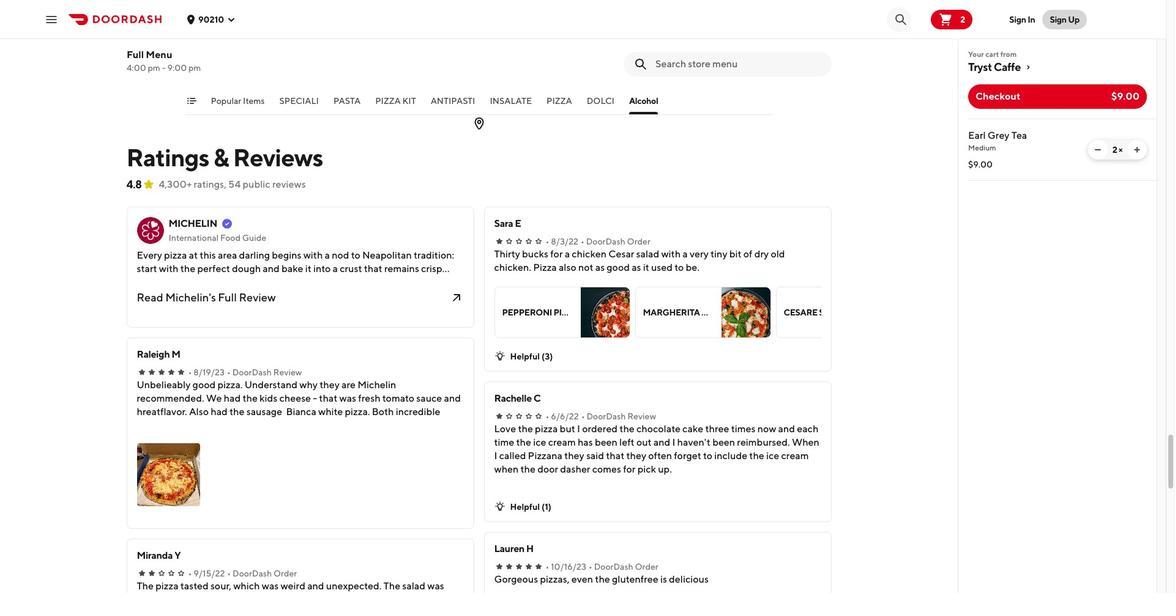 Task type: locate. For each thing, give the bounding box(es) containing it.
doordash right the 8/3/22
[[586, 237, 625, 247]]

doordash for lauren h
[[594, 563, 633, 572]]

pizza right "margherita"
[[701, 308, 726, 318]]

pm left -
[[147, 63, 160, 73]]

full inside full menu 4:00 pm - 9:00 pm
[[126, 49, 144, 61]]

• 8/19/23 • doordash review
[[188, 368, 302, 378]]

-
[[162, 63, 165, 73]]

menu right view
[[595, 568, 622, 580]]

remove one from cart image
[[1093, 145, 1103, 155]]

order for h
[[635, 563, 659, 572]]

your
[[968, 50, 984, 59]]

in
[[1028, 14, 1035, 24]]

• right 6/6/22
[[581, 412, 585, 422]]

doordash right the 9/15/22
[[233, 569, 272, 579]]

raleigh m
[[137, 349, 180, 361]]

0 vertical spatial full
[[126, 49, 144, 61]]

alcohol
[[629, 96, 658, 106]]

helpful left "(1)"
[[510, 503, 540, 512]]

from
[[224, 40, 251, 54], [1001, 50, 1017, 59]]

0 horizontal spatial sign
[[1010, 14, 1026, 24]]

rachelle c
[[494, 393, 541, 405]]

sign left in
[[1010, 14, 1026, 24]]

review
[[239, 291, 276, 304], [273, 368, 302, 378], [628, 412, 656, 422]]

sign for sign up
[[1050, 14, 1067, 24]]

• right 8/19/23
[[227, 368, 231, 378]]

michelin's
[[165, 291, 216, 304]]

dolci button
[[587, 95, 615, 114]]

checkout
[[976, 91, 1021, 102]]

tryst caffe link
[[968, 60, 1147, 75]]

speciali button
[[279, 95, 319, 114]]

1 vertical spatial full
[[218, 291, 237, 304]]

$9.00
[[1112, 91, 1140, 102], [968, 160, 993, 170]]

0 vertical spatial 2
[[961, 14, 966, 24]]

pizza inside 'button'
[[701, 308, 726, 318]]

helpful for helpful (3)
[[510, 352, 540, 362]]

helpful for helpful (1)
[[510, 503, 540, 512]]

doordash right 8/19/23
[[232, 368, 272, 378]]

popular items
[[211, 96, 265, 106]]

90210 button
[[186, 14, 236, 24]]

0 vertical spatial menu
[[146, 49, 172, 61]]

order for e
[[627, 237, 651, 247]]

1 helpful from the top
[[510, 352, 540, 362]]

•
[[546, 237, 549, 247], [581, 237, 585, 247], [188, 368, 192, 378], [227, 368, 231, 378], [546, 412, 549, 422], [581, 412, 585, 422], [546, 563, 549, 572], [589, 563, 592, 572], [188, 569, 192, 579], [227, 569, 231, 579]]

doordash right 6/6/22
[[587, 412, 626, 422]]

popular items button
[[211, 95, 265, 114]]

differ
[[437, 92, 456, 101]]

sara e
[[494, 218, 521, 230]]

menu inside full menu 4:00 pm - 9:00 pm
[[146, 49, 172, 61]]

sign left up
[[1050, 14, 1067, 24]]

pm
[[147, 63, 160, 73], [188, 63, 201, 73]]

open menu image
[[44, 12, 59, 27]]

menu
[[146, 49, 172, 61], [595, 568, 622, 580]]

0 vertical spatial &
[[373, 40, 381, 54]]

full
[[126, 49, 144, 61], [218, 291, 237, 304]]

prices
[[399, 92, 420, 101]]

1 vertical spatial helpful
[[510, 503, 540, 512]]

1 vertical spatial 2
[[1113, 145, 1117, 155]]

1 sign from the left
[[1010, 14, 1026, 24]]

full menu 4:00 pm - 9:00 pm
[[126, 49, 201, 73]]

2 sign from the left
[[1050, 14, 1067, 24]]

margherita pizza
[[643, 308, 726, 318]]

1 horizontal spatial full
[[218, 291, 237, 304]]

view menu button
[[546, 562, 629, 586]]

sign
[[1010, 14, 1026, 24], [1050, 14, 1067, 24]]

lauren
[[494, 544, 525, 555]]

cart
[[986, 50, 999, 59]]

2
[[961, 14, 966, 24], [1113, 145, 1117, 155]]

full right michelin's
[[218, 291, 237, 304]]

doordash
[[586, 237, 625, 247], [232, 368, 272, 378], [587, 412, 626, 422], [594, 563, 633, 572], [233, 569, 272, 579]]

more
[[158, 40, 188, 54]]

90210
[[198, 14, 224, 24]]

& right wine on the left top of page
[[373, 40, 381, 54]]

1 vertical spatial $9.00
[[968, 160, 993, 170]]

&
[[373, 40, 381, 54], [213, 143, 229, 172]]

2 inside button
[[961, 14, 966, 24]]

speciali
[[279, 96, 319, 106]]

54
[[228, 179, 241, 190]]

1 horizontal spatial menu
[[595, 568, 622, 580]]

doordash right view
[[594, 563, 633, 572]]

menu for view
[[595, 568, 622, 580]]

$9.00 down medium
[[968, 160, 993, 170]]

popular
[[211, 96, 241, 106]]

• 10/16/23 • doordash order
[[546, 563, 659, 572]]

reviews
[[233, 143, 323, 172]]

1 horizontal spatial sign
[[1050, 14, 1067, 24]]

caffe
[[994, 61, 1021, 73]]

0 horizontal spatial pm
[[147, 63, 160, 73]]

from right items
[[224, 40, 251, 54]]

2 for 2
[[961, 14, 966, 24]]

2 helpful from the top
[[510, 503, 540, 512]]

menu for full
[[146, 49, 172, 61]]

pizza
[[375, 96, 401, 106], [547, 96, 572, 106], [554, 308, 578, 318], [701, 308, 726, 318]]

• 8/3/22 • doordash order
[[546, 237, 651, 247]]

• right the 8/3/22
[[581, 237, 585, 247]]

menu inside button
[[595, 568, 622, 580]]

0 vertical spatial $9.00
[[1112, 91, 1140, 102]]

$9.00 up ×
[[1112, 91, 1140, 102]]

8/19/23
[[194, 368, 225, 378]]

• 9/15/22 • doordash order
[[188, 569, 297, 579]]

earl
[[968, 130, 986, 141]]

4.8
[[126, 178, 142, 191]]

pizza right pepperoni
[[554, 308, 578, 318]]

1 vertical spatial &
[[213, 143, 229, 172]]

miranda y
[[137, 550, 181, 562]]

helpful left (3)
[[510, 352, 540, 362]]

from up 'caffe'
[[1001, 50, 1017, 59]]

margherita pizza button
[[635, 287, 771, 339]]

1 vertical spatial review
[[273, 368, 302, 378]]

menu up -
[[146, 49, 172, 61]]

0 horizontal spatial full
[[126, 49, 144, 61]]

0 horizontal spatial 2
[[961, 14, 966, 24]]

(1)
[[542, 503, 551, 512]]

sara
[[494, 218, 513, 230]]

ratings & reviews
[[126, 143, 323, 172]]

cesare salad
[[784, 308, 847, 318]]

2 vertical spatial review
[[628, 412, 656, 422]]

helpful
[[510, 352, 540, 362], [510, 503, 540, 512]]

1 horizontal spatial &
[[373, 40, 381, 54]]

2 for 2 ×
[[1113, 145, 1117, 155]]

between
[[458, 92, 488, 101]]

full up 4:00
[[126, 49, 144, 61]]

0 horizontal spatial menu
[[146, 49, 172, 61]]

insalate
[[490, 96, 532, 106]]

1 horizontal spatial pm
[[188, 63, 201, 73]]

1 horizontal spatial $9.00
[[1112, 91, 1140, 102]]

1 horizontal spatial 2
[[1113, 145, 1117, 155]]

add one to cart image
[[1132, 145, 1142, 155]]

guide
[[242, 233, 266, 243]]

michelin
[[169, 218, 217, 230]]

1 vertical spatial menu
[[595, 568, 622, 580]]

0 vertical spatial helpful
[[510, 352, 540, 362]]

pm right 9:00
[[188, 63, 201, 73]]

doordash for miranda y
[[233, 569, 272, 579]]

ratings
[[126, 143, 209, 172]]

4:00
[[126, 63, 146, 73]]

pizza kit
[[375, 96, 416, 106]]

& up ratings, at top left
[[213, 143, 229, 172]]

view
[[571, 568, 593, 580]]



Task type: describe. For each thing, give the bounding box(es) containing it.
international
[[169, 233, 219, 243]]

shop more items from pavilions beer, wine & spirits
[[126, 40, 420, 54]]

food
[[220, 233, 241, 243]]

raleigh
[[137, 349, 170, 361]]

helpful (3)
[[510, 352, 553, 362]]

margherita pizza image
[[721, 288, 770, 338]]

9:00
[[167, 63, 186, 73]]

antipasti
[[431, 96, 475, 106]]

delivery
[[489, 92, 518, 101]]

lauren h
[[494, 544, 534, 555]]

item photo 1 image
[[137, 444, 200, 507]]

items
[[243, 96, 265, 106]]

up
[[1068, 14, 1080, 24]]

pepperoni pizza image
[[581, 288, 630, 338]]

0 horizontal spatial from
[[224, 40, 251, 54]]

sign up link
[[1043, 9, 1087, 29]]

tea
[[1012, 130, 1027, 141]]

• left 8/19/23
[[188, 368, 192, 378]]

ratings,
[[194, 179, 226, 190]]

spirits
[[383, 40, 420, 54]]

international food guide
[[169, 233, 266, 243]]

2 ×
[[1113, 145, 1123, 155]]

items
[[190, 40, 222, 54]]

m
[[172, 349, 180, 361]]

view menu
[[571, 568, 622, 580]]

doordash for sara e
[[586, 237, 625, 247]]

helpful (1)
[[510, 503, 551, 512]]

grey
[[988, 130, 1010, 141]]

×
[[1119, 145, 1123, 155]]

• left the 9/15/22
[[188, 569, 192, 579]]

4,300+
[[159, 179, 192, 190]]

review for raleigh m
[[273, 368, 302, 378]]

medium
[[968, 143, 996, 152]]

• right 10/16/23
[[589, 563, 592, 572]]

review for rachelle c
[[628, 412, 656, 422]]

read michelin's full review
[[137, 291, 276, 304]]

10/16/23
[[551, 563, 586, 572]]

pepperoni pizza button
[[494, 287, 630, 339]]

pasta
[[334, 96, 361, 106]]

pizza left kit
[[375, 96, 401, 106]]

• 6/6/22 • doordash review
[[546, 412, 656, 422]]

pepperoni pizza
[[502, 308, 578, 318]]

pepperoni
[[502, 308, 552, 318]]

sign in
[[1010, 14, 1035, 24]]

show menu categories image
[[186, 96, 196, 106]]

doordash for raleigh m
[[232, 368, 272, 378]]

• left 10/16/23
[[546, 563, 549, 572]]

9/15/22
[[194, 569, 225, 579]]

tryst caffe
[[968, 61, 1021, 73]]

doordash for rachelle c
[[587, 412, 626, 422]]

2 pm from the left
[[188, 63, 201, 73]]

sign in link
[[1002, 7, 1043, 32]]

0 horizontal spatial $9.00
[[968, 160, 993, 170]]

c
[[534, 393, 541, 405]]

• right the 9/15/22
[[227, 569, 231, 579]]

(3)
[[542, 352, 553, 362]]

sign for sign in
[[1010, 14, 1026, 24]]

salad
[[819, 308, 847, 318]]

your cart from
[[968, 50, 1017, 59]]

0 horizontal spatial &
[[213, 143, 229, 172]]

beer,
[[307, 40, 337, 54]]

e
[[515, 218, 521, 230]]

y
[[174, 550, 181, 562]]

• left 6/6/22
[[546, 412, 549, 422]]

wine
[[339, 40, 370, 54]]

2 button
[[931, 9, 973, 29]]

pizza right and
[[547, 96, 572, 106]]

Item Search search field
[[655, 58, 822, 71]]

0 vertical spatial review
[[239, 291, 276, 304]]

dolci
[[587, 96, 615, 106]]

prices may differ between delivery and pickup.
[[399, 92, 559, 101]]

pizza kit button
[[375, 95, 416, 114]]

pasta button
[[334, 95, 361, 114]]

• left the 8/3/22
[[546, 237, 549, 247]]

4,300+ ratings, 54 public reviews
[[159, 179, 306, 190]]

1 horizontal spatial from
[[1001, 50, 1017, 59]]

pizza button
[[547, 95, 572, 114]]

miranda
[[137, 550, 173, 562]]

1 pm from the left
[[147, 63, 160, 73]]

antipasti button
[[431, 95, 475, 114]]

may
[[422, 92, 436, 101]]

earl grey tea medium
[[968, 130, 1027, 152]]

order for y
[[274, 569, 297, 579]]

shop
[[126, 40, 156, 54]]

pavilions
[[254, 40, 305, 54]]

pickup.
[[533, 92, 559, 101]]

reviews
[[272, 179, 306, 190]]

rachelle
[[494, 393, 532, 405]]

public
[[243, 179, 270, 190]]

cesare
[[784, 308, 818, 318]]

h
[[526, 544, 534, 555]]

read
[[137, 291, 163, 304]]



Task type: vqa. For each thing, say whether or not it's contained in the screenshot.
Miranda
yes



